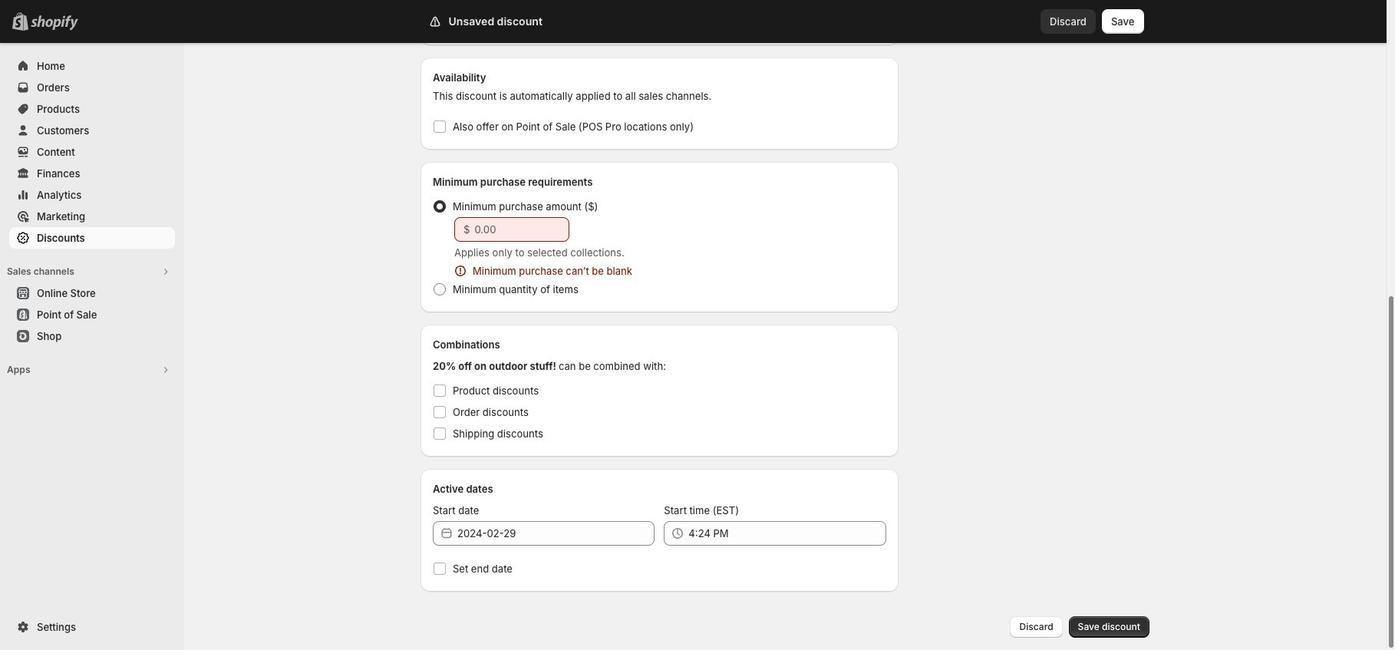 Task type: describe. For each thing, give the bounding box(es) containing it.
0.00 text field
[[475, 217, 569, 242]]

shopify image
[[31, 15, 78, 31]]

YYYY-MM-DD text field
[[457, 521, 655, 546]]



Task type: locate. For each thing, give the bounding box(es) containing it.
Enter time text field
[[689, 521, 886, 546]]



Task type: vqa. For each thing, say whether or not it's contained in the screenshot.
Visitors Button
no



